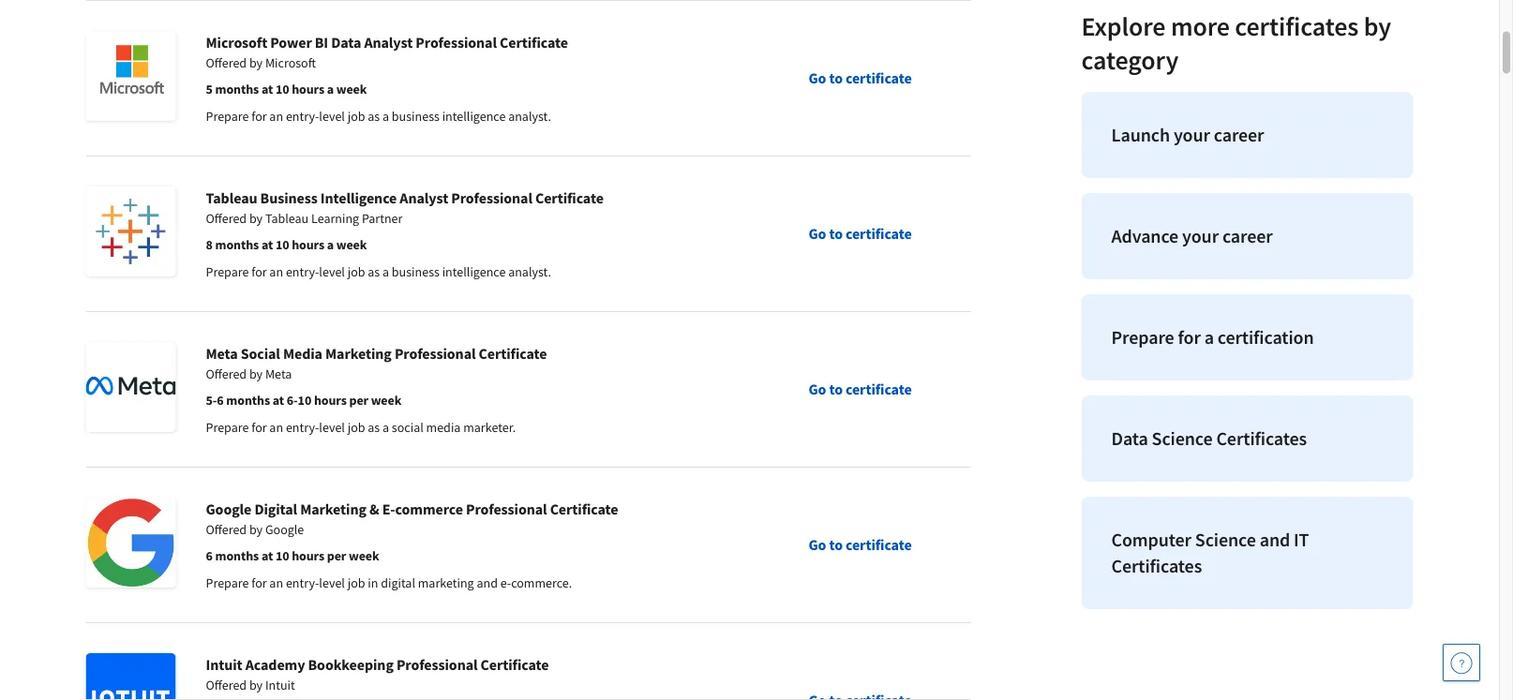 Task type: locate. For each thing, give the bounding box(es) containing it.
6
[[217, 392, 224, 409], [206, 548, 213, 565]]

1 vertical spatial meta
[[265, 366, 292, 383]]

1 vertical spatial prepare for an entry-level job as a business intelligence analyst.
[[206, 264, 551, 280]]

an for digital
[[269, 575, 283, 592]]

an for business
[[269, 264, 283, 280]]

analyst inside tableau business intelligence analyst  professional certificate offered by tableau learning partner 8 months at 10 hours a week
[[400, 188, 448, 207]]

prepare for an entry-level job as a business intelligence analyst. down microsoft power bi data analyst professional certificate offered by microsoft 5 months at 10 hours a week
[[206, 108, 551, 125]]

professional
[[416, 33, 497, 52], [451, 188, 533, 207], [395, 344, 476, 363], [466, 500, 547, 519], [397, 655, 478, 674]]

5
[[206, 81, 213, 98]]

for left certification in the top of the page
[[1178, 326, 1201, 349]]

1 vertical spatial 6
[[206, 548, 213, 565]]

analyst
[[364, 33, 413, 52], [400, 188, 448, 207]]

science
[[1152, 427, 1213, 451], [1196, 528, 1256, 552]]

tableau
[[206, 188, 257, 207], [265, 210, 309, 227]]

0 vertical spatial data
[[331, 33, 361, 52]]

google down digital
[[265, 521, 304, 538]]

google
[[206, 500, 252, 519], [265, 521, 304, 538]]

per
[[349, 392, 369, 409], [327, 548, 346, 565]]

intuit down academy
[[265, 677, 295, 694]]

at inside tableau business intelligence analyst  professional certificate offered by tableau learning partner 8 months at 10 hours a week
[[262, 236, 273, 253]]

2 certificate from the top
[[846, 225, 912, 243]]

level down learning
[[319, 264, 345, 280]]

computer science and it certificates
[[1112, 528, 1310, 578]]

for down digital
[[251, 575, 267, 592]]

per up prepare for an entry-level job in digital marketing and e-commerce.
[[327, 548, 346, 565]]

4 job from the top
[[348, 575, 365, 592]]

1 analyst. from the top
[[508, 108, 551, 125]]

1 vertical spatial per
[[327, 548, 346, 565]]

certificate
[[500, 33, 568, 52], [535, 188, 604, 207], [479, 344, 547, 363], [550, 500, 618, 519], [481, 655, 549, 674]]

1 prepare for an entry-level job as a business intelligence analyst. from the top
[[206, 108, 551, 125]]

0 vertical spatial analyst.
[[508, 108, 551, 125]]

certificate inside microsoft power bi data analyst professional certificate offered by microsoft 5 months at 10 hours a week
[[500, 33, 568, 52]]

1 an from the top
[[269, 108, 283, 125]]

1 entry- from the top
[[286, 108, 319, 125]]

go
[[809, 69, 826, 88], [809, 225, 826, 243], [809, 380, 826, 399], [809, 536, 826, 555]]

offered inside tableau business intelligence analyst  professional certificate offered by tableau learning partner 8 months at 10 hours a week
[[206, 210, 247, 227]]

0 vertical spatial career
[[1214, 123, 1265, 147]]

10
[[276, 81, 289, 98], [276, 236, 289, 253], [298, 392, 312, 409], [276, 548, 289, 565]]

job for analyst
[[348, 264, 365, 280]]

1 go from the top
[[809, 69, 826, 88]]

a down partner
[[383, 264, 389, 280]]

week inside tableau business intelligence analyst  professional certificate offered by tableau learning partner 8 months at 10 hours a week
[[336, 236, 367, 253]]

entry- down '6-'
[[286, 419, 319, 436]]

hours for marketing
[[292, 548, 325, 565]]

hours down bi
[[292, 81, 325, 98]]

career for advance your career
[[1223, 225, 1273, 248]]

advance
[[1112, 225, 1179, 248]]

4 entry- from the top
[[286, 575, 319, 592]]

as down microsoft power bi data analyst professional certificate offered by microsoft 5 months at 10 hours a week
[[368, 108, 380, 125]]

job down learning
[[348, 264, 365, 280]]

1 vertical spatial career
[[1223, 225, 1273, 248]]

certificate for meta social media marketing professional certificate
[[846, 380, 912, 399]]

a left certification in the top of the page
[[1205, 326, 1214, 349]]

2 go to certificate from the top
[[809, 225, 912, 243]]

1 vertical spatial data
[[1112, 427, 1148, 451]]

months right the 5
[[215, 81, 259, 98]]

your right advance at the right top
[[1183, 225, 1219, 248]]

months down digital
[[215, 548, 259, 565]]

analyst right bi
[[364, 33, 413, 52]]

list
[[1074, 84, 1421, 617]]

explore
[[1082, 10, 1166, 43]]

bookkeeping
[[308, 655, 394, 674]]

digital
[[381, 575, 415, 592]]

for up business
[[251, 108, 267, 125]]

offered inside microsoft power bi data analyst professional certificate offered by microsoft 5 months at 10 hours a week
[[206, 54, 247, 71]]

meta down social
[[265, 366, 292, 383]]

by inside tableau business intelligence analyst  professional certificate offered by tableau learning partner 8 months at 10 hours a week
[[249, 210, 263, 227]]

1 horizontal spatial and
[[1260, 528, 1291, 552]]

0 horizontal spatial google
[[206, 500, 252, 519]]

per up the prepare for an entry-level job as a social media marketer.
[[349, 392, 369, 409]]

0 vertical spatial business
[[392, 108, 440, 125]]

hours down digital
[[292, 548, 325, 565]]

0 vertical spatial and
[[1260, 528, 1291, 552]]

analyst inside microsoft power bi data analyst professional certificate offered by microsoft 5 months at 10 hours a week
[[364, 33, 413, 52]]

at down business
[[262, 236, 273, 253]]

1 vertical spatial business
[[392, 264, 440, 280]]

professional inside microsoft power bi data analyst professional certificate offered by microsoft 5 months at 10 hours a week
[[416, 33, 497, 52]]

3 level from the top
[[319, 419, 345, 436]]

0 vertical spatial per
[[349, 392, 369, 409]]

business down microsoft power bi data analyst professional certificate offered by microsoft 5 months at 10 hours a week
[[392, 108, 440, 125]]

in
[[368, 575, 378, 592]]

1 vertical spatial certificates
[[1112, 555, 1202, 578]]

job
[[348, 108, 365, 125], [348, 264, 365, 280], [348, 419, 365, 436], [348, 575, 365, 592]]

entry-
[[286, 108, 319, 125], [286, 264, 319, 280], [286, 419, 319, 436], [286, 575, 319, 592]]

for for google digital marketing & e-commerce professional certificate
[[251, 575, 267, 592]]

10 down business
[[276, 236, 289, 253]]

tableau down business
[[265, 210, 309, 227]]

1 intelligence from the top
[[442, 108, 506, 125]]

2 level from the top
[[319, 264, 345, 280]]

0 vertical spatial science
[[1152, 427, 1213, 451]]

10 inside tableau business intelligence analyst  professional certificate offered by tableau learning partner 8 months at 10 hours a week
[[276, 236, 289, 253]]

week inside meta social media marketing professional certificate offered by meta 5-6 months at 6-10 hours per week
[[371, 392, 402, 409]]

analyst. for professional
[[508, 108, 551, 125]]

1 horizontal spatial intuit
[[265, 677, 295, 694]]

1 offered from the top
[[206, 54, 247, 71]]

0 horizontal spatial and
[[477, 575, 498, 592]]

a down bi
[[327, 81, 334, 98]]

business
[[260, 188, 318, 207]]

for inside list
[[1178, 326, 1201, 349]]

hours
[[292, 81, 325, 98], [292, 236, 325, 253], [314, 392, 347, 409], [292, 548, 325, 565]]

intuit image
[[86, 654, 176, 701]]

2 as from the top
[[368, 264, 380, 280]]

4 offered from the top
[[206, 521, 247, 538]]

a
[[327, 81, 334, 98], [383, 108, 389, 125], [327, 236, 334, 253], [383, 264, 389, 280], [1205, 326, 1214, 349], [383, 419, 389, 436]]

0 horizontal spatial meta
[[206, 344, 238, 363]]

0 vertical spatial certificates
[[1217, 427, 1307, 451]]

google left digital
[[206, 500, 252, 519]]

go to certificate for tableau business intelligence analyst  professional certificate
[[809, 225, 912, 243]]

at inside microsoft power bi data analyst professional certificate offered by microsoft 5 months at 10 hours a week
[[262, 81, 273, 98]]

marketing inside meta social media marketing professional certificate offered by meta 5-6 months at 6-10 hours per week
[[325, 344, 392, 363]]

at down power
[[262, 81, 273, 98]]

job down microsoft power bi data analyst professional certificate offered by microsoft 5 months at 10 hours a week
[[348, 108, 365, 125]]

0 horizontal spatial data
[[331, 33, 361, 52]]

certificates
[[1217, 427, 1307, 451], [1112, 555, 1202, 578]]

microsoft power bi data analyst professional certificate offered by microsoft 5 months at 10 hours a week
[[206, 33, 568, 98]]

6-
[[287, 392, 298, 409]]

and left the e-
[[477, 575, 498, 592]]

at down digital
[[262, 548, 273, 565]]

4 certificate from the top
[[846, 536, 912, 555]]

tableau business intelligence analyst  professional certificate offered by tableau learning partner 8 months at 10 hours a week
[[206, 188, 604, 253]]

for for microsoft power bi data analyst professional certificate
[[251, 108, 267, 125]]

1 horizontal spatial data
[[1112, 427, 1148, 451]]

for down business
[[251, 264, 267, 280]]

intuit left academy
[[206, 655, 243, 674]]

0 horizontal spatial intuit
[[206, 655, 243, 674]]

1 vertical spatial tableau
[[265, 210, 309, 227]]

0 horizontal spatial certificates
[[1112, 555, 1202, 578]]

help center image
[[1451, 652, 1473, 674]]

by
[[1364, 10, 1392, 43], [249, 54, 263, 71], [249, 210, 263, 227], [249, 366, 263, 383], [249, 521, 263, 538], [249, 677, 263, 694]]

intuit
[[206, 655, 243, 674], [265, 677, 295, 694]]

5 offered from the top
[[206, 677, 247, 694]]

by inside google digital marketing & e-commerce professional certificate offered by google 6 months at 10 hours per week
[[249, 521, 263, 538]]

week inside google digital marketing & e-commerce professional certificate offered by google 6 months at 10 hours per week
[[349, 548, 379, 565]]

1 vertical spatial google
[[265, 521, 304, 538]]

2 an from the top
[[269, 264, 283, 280]]

an down business
[[269, 264, 283, 280]]

5-
[[206, 392, 217, 409]]

2 analyst. from the top
[[508, 264, 551, 280]]

as for marketing
[[368, 419, 380, 436]]

prepare for tableau business intelligence analyst  professional certificate
[[206, 264, 249, 280]]

3 an from the top
[[269, 419, 283, 436]]

intelligence for analyst
[[442, 108, 506, 125]]

entry- down power
[[286, 108, 319, 125]]

explore more certificates by category
[[1082, 10, 1392, 76]]

0 vertical spatial 6
[[217, 392, 224, 409]]

1 level from the top
[[319, 108, 345, 125]]

0 vertical spatial marketing
[[325, 344, 392, 363]]

job left 'in'
[[348, 575, 365, 592]]

6 right google image
[[206, 548, 213, 565]]

level
[[319, 108, 345, 125], [319, 264, 345, 280], [319, 419, 345, 436], [319, 575, 345, 592]]

4 go to certificate from the top
[[809, 536, 912, 555]]

10 inside google digital marketing & e-commerce professional certificate offered by google 6 months at 10 hours per week
[[276, 548, 289, 565]]

10 for business
[[276, 236, 289, 253]]

offered inside meta social media marketing professional certificate offered by meta 5-6 months at 6-10 hours per week
[[206, 366, 247, 383]]

an
[[269, 108, 283, 125], [269, 264, 283, 280], [269, 419, 283, 436], [269, 575, 283, 592]]

1 vertical spatial analyst
[[400, 188, 448, 207]]

an down power
[[269, 108, 283, 125]]

1 to from the top
[[829, 69, 843, 88]]

10 down media
[[298, 392, 312, 409]]

week
[[336, 81, 367, 98], [336, 236, 367, 253], [371, 392, 402, 409], [349, 548, 379, 565]]

an down social
[[269, 419, 283, 436]]

data inside microsoft power bi data analyst professional certificate offered by microsoft 5 months at 10 hours a week
[[331, 33, 361, 52]]

1 certificate from the top
[[846, 69, 912, 88]]

3 certificate from the top
[[846, 380, 912, 399]]

by inside explore more certificates by category
[[1364, 10, 1392, 43]]

go for tableau business intelligence analyst  professional certificate
[[809, 225, 826, 243]]

certificates inside the data science certificates link
[[1217, 427, 1307, 451]]

as
[[368, 108, 380, 125], [368, 264, 380, 280], [368, 419, 380, 436]]

intelligence for professional
[[442, 264, 506, 280]]

1 business from the top
[[392, 108, 440, 125]]

0 vertical spatial tableau
[[206, 188, 257, 207]]

1 vertical spatial and
[[477, 575, 498, 592]]

prepare for an entry-level job as a business intelligence analyst. down partner
[[206, 264, 551, 280]]

4 to from the top
[[829, 536, 843, 555]]

2 prepare for an entry-level job as a business intelligence analyst. from the top
[[206, 264, 551, 280]]

4 go from the top
[[809, 536, 826, 555]]

meta left social
[[206, 344, 238, 363]]

months
[[215, 81, 259, 98], [215, 236, 259, 253], [226, 392, 270, 409], [215, 548, 259, 565]]

months right 5-
[[226, 392, 270, 409]]

0 vertical spatial your
[[1174, 123, 1210, 147]]

1 as from the top
[[368, 108, 380, 125]]

8
[[206, 236, 213, 253]]

prepare
[[206, 108, 249, 125], [206, 264, 249, 280], [1112, 326, 1175, 349], [206, 419, 249, 436], [206, 575, 249, 592]]

at inside google digital marketing & e-commerce professional certificate offered by google 6 months at 10 hours per week
[[262, 548, 273, 565]]

hours inside tableau business intelligence analyst  professional certificate offered by tableau learning partner 8 months at 10 hours a week
[[292, 236, 325, 253]]

1 horizontal spatial 6
[[217, 392, 224, 409]]

entry- for social
[[286, 419, 319, 436]]

0 horizontal spatial 6
[[206, 548, 213, 565]]

level down meta social media marketing professional certificate offered by meta 5-6 months at 6-10 hours per week at left
[[319, 419, 345, 436]]

business
[[392, 108, 440, 125], [392, 264, 440, 280]]

3 to from the top
[[829, 380, 843, 399]]

prepare for google digital marketing & e-commerce professional certificate
[[206, 575, 249, 592]]

by inside the intuit academy bookkeeping professional certificate offered by intuit
[[249, 677, 263, 694]]

level down bi
[[319, 108, 345, 125]]

intuit academy bookkeeping professional certificate offered by intuit
[[206, 655, 549, 694]]

2 to from the top
[[829, 225, 843, 243]]

2 offered from the top
[[206, 210, 247, 227]]

at
[[262, 81, 273, 98], [262, 236, 273, 253], [273, 392, 284, 409], [262, 548, 273, 565]]

1 horizontal spatial meta
[[265, 366, 292, 383]]

microsoft up the 5
[[206, 33, 267, 52]]

career
[[1214, 123, 1265, 147], [1223, 225, 1273, 248]]

1 vertical spatial intelligence
[[442, 264, 506, 280]]

0 horizontal spatial per
[[327, 548, 346, 565]]

microsoft down power
[[265, 54, 316, 71]]

professional inside google digital marketing & e-commerce professional certificate offered by google 6 months at 10 hours per week
[[466, 500, 547, 519]]

data
[[331, 33, 361, 52], [1112, 427, 1148, 451]]

marketing left the &
[[300, 500, 367, 519]]

4 level from the top
[[319, 575, 345, 592]]

1 vertical spatial marketing
[[300, 500, 367, 519]]

business for analyst
[[392, 108, 440, 125]]

media
[[283, 344, 323, 363]]

entry- left 'in'
[[286, 575, 319, 592]]

1 vertical spatial as
[[368, 264, 380, 280]]

prepare for an entry-level job as a social media marketer.
[[206, 419, 516, 436]]

an down digital
[[269, 575, 283, 592]]

3 go to certificate from the top
[[809, 380, 912, 399]]

a down learning
[[327, 236, 334, 253]]

1 vertical spatial intuit
[[265, 677, 295, 694]]

level left 'in'
[[319, 575, 345, 592]]

science inside the data science certificates link
[[1152, 427, 1213, 451]]

1 go to certificate from the top
[[809, 69, 912, 88]]

months right 8
[[215, 236, 259, 253]]

computer science and it certificates link
[[1082, 497, 1414, 610]]

analyst.
[[508, 108, 551, 125], [508, 264, 551, 280]]

tableau up 8
[[206, 188, 257, 207]]

0 vertical spatial as
[[368, 108, 380, 125]]

marketing
[[325, 344, 392, 363], [300, 500, 367, 519]]

to
[[829, 69, 843, 88], [829, 225, 843, 243], [829, 380, 843, 399], [829, 536, 843, 555]]

2 intelligence from the top
[[442, 264, 506, 280]]

certificate
[[846, 69, 912, 88], [846, 225, 912, 243], [846, 380, 912, 399], [846, 536, 912, 555]]

0 vertical spatial intuit
[[206, 655, 243, 674]]

analyst up partner
[[400, 188, 448, 207]]

2 go from the top
[[809, 225, 826, 243]]

1 horizontal spatial per
[[349, 392, 369, 409]]

for
[[251, 108, 267, 125], [251, 264, 267, 280], [1178, 326, 1201, 349], [251, 419, 267, 436], [251, 575, 267, 592]]

hours inside google digital marketing & e-commerce professional certificate offered by google 6 months at 10 hours per week
[[292, 548, 325, 565]]

at left '6-'
[[273, 392, 284, 409]]

microsoft
[[206, 33, 267, 52], [265, 54, 316, 71]]

intelligence
[[442, 108, 506, 125], [442, 264, 506, 280]]

prepare for an entry-level job as a business intelligence analyst.
[[206, 108, 551, 125], [206, 264, 551, 280]]

business down tableau business intelligence analyst  professional certificate offered by tableau learning partner 8 months at 10 hours a week
[[392, 264, 440, 280]]

go to certificate for microsoft power bi data analyst professional certificate
[[809, 69, 912, 88]]

2 business from the top
[[392, 264, 440, 280]]

for down social
[[251, 419, 267, 436]]

a inside microsoft power bi data analyst professional certificate offered by microsoft 5 months at 10 hours a week
[[327, 81, 334, 98]]

hours for intelligence
[[292, 236, 325, 253]]

data inside list
[[1112, 427, 1148, 451]]

3 go from the top
[[809, 380, 826, 399]]

marketing
[[418, 575, 474, 592]]

and left it
[[1260, 528, 1291, 552]]

months inside meta social media marketing professional certificate offered by meta 5-6 months at 6-10 hours per week
[[226, 392, 270, 409]]

10 down digital
[[276, 548, 289, 565]]

go for google digital marketing & e-commerce professional certificate
[[809, 536, 826, 555]]

1 vertical spatial analyst.
[[508, 264, 551, 280]]

as down partner
[[368, 264, 380, 280]]

per inside meta social media marketing professional certificate offered by meta 5-6 months at 6-10 hours per week
[[349, 392, 369, 409]]

2 vertical spatial as
[[368, 419, 380, 436]]

6 left '6-'
[[217, 392, 224, 409]]

intelligence
[[320, 188, 397, 207]]

offered
[[206, 54, 247, 71], [206, 210, 247, 227], [206, 366, 247, 383], [206, 521, 247, 538], [206, 677, 247, 694]]

go for microsoft power bi data analyst professional certificate
[[809, 69, 826, 88]]

certificates
[[1235, 10, 1359, 43]]

3 job from the top
[[348, 419, 365, 436]]

google image
[[86, 498, 176, 588]]

marketing right media
[[325, 344, 392, 363]]

social
[[392, 419, 424, 436]]

0 vertical spatial intelligence
[[442, 108, 506, 125]]

1 vertical spatial your
[[1183, 225, 1219, 248]]

business for professional
[[392, 264, 440, 280]]

0 vertical spatial prepare for an entry-level job as a business intelligence analyst.
[[206, 108, 551, 125]]

it
[[1294, 528, 1310, 552]]

your for launch
[[1174, 123, 1210, 147]]

as for analyst
[[368, 264, 380, 280]]

entry- for power
[[286, 108, 319, 125]]

hours down learning
[[292, 236, 325, 253]]

4 an from the top
[[269, 575, 283, 592]]

partner
[[362, 210, 403, 227]]

0 vertical spatial analyst
[[364, 33, 413, 52]]

10 inside meta social media marketing professional certificate offered by meta 5-6 months at 6-10 hours per week
[[298, 392, 312, 409]]

hours right '6-'
[[314, 392, 347, 409]]

3 entry- from the top
[[286, 419, 319, 436]]

10 down power
[[276, 81, 289, 98]]

job left social
[[348, 419, 365, 436]]

e-
[[501, 575, 511, 592]]

commerce
[[395, 500, 463, 519]]

1 horizontal spatial certificates
[[1217, 427, 1307, 451]]

your for advance
[[1183, 225, 1219, 248]]

1 job from the top
[[348, 108, 365, 125]]

go to certificate
[[809, 69, 912, 88], [809, 225, 912, 243], [809, 380, 912, 399], [809, 536, 912, 555]]

and
[[1260, 528, 1291, 552], [477, 575, 498, 592]]

your right launch
[[1174, 123, 1210, 147]]

to for meta social media marketing professional certificate
[[829, 380, 843, 399]]

2 entry- from the top
[[286, 264, 319, 280]]

2 job from the top
[[348, 264, 365, 280]]

hours inside meta social media marketing professional certificate offered by meta 5-6 months at 6-10 hours per week
[[314, 392, 347, 409]]

meta
[[206, 344, 238, 363], [265, 366, 292, 383]]

data science certificates link
[[1082, 396, 1414, 482]]

prepare for a certification link
[[1082, 294, 1414, 381]]

3 as from the top
[[368, 419, 380, 436]]

1 vertical spatial science
[[1196, 528, 1256, 552]]

bi
[[315, 33, 328, 52]]

as left social
[[368, 419, 380, 436]]

science inside computer science and it certificates
[[1196, 528, 1256, 552]]

6 inside google digital marketing & e-commerce professional certificate offered by google 6 months at 10 hours per week
[[206, 548, 213, 565]]

your
[[1174, 123, 1210, 147], [1183, 225, 1219, 248]]

per inside google digital marketing & e-commerce professional certificate offered by google 6 months at 10 hours per week
[[327, 548, 346, 565]]

science for data
[[1152, 427, 1213, 451]]

months inside tableau business intelligence analyst  professional certificate offered by tableau learning partner 8 months at 10 hours a week
[[215, 236, 259, 253]]

entry- down learning
[[286, 264, 319, 280]]

3 offered from the top
[[206, 366, 247, 383]]



Task type: vqa. For each thing, say whether or not it's contained in the screenshot.
first Prepare for an entry-level job as a business intelligence analyst. from the top of the page
yes



Task type: describe. For each thing, give the bounding box(es) containing it.
offered inside the intuit academy bookkeeping professional certificate offered by intuit
[[206, 677, 247, 694]]

10 for social
[[298, 392, 312, 409]]

certificate inside the intuit academy bookkeeping professional certificate offered by intuit
[[481, 655, 549, 674]]

hours inside microsoft power bi data analyst professional certificate offered by microsoft 5 months at 10 hours a week
[[292, 81, 325, 98]]

certificates inside computer science and it certificates
[[1112, 555, 1202, 578]]

job for &
[[348, 575, 365, 592]]

advance your career link
[[1082, 193, 1414, 279]]

as for data
[[368, 108, 380, 125]]

by inside meta social media marketing professional certificate offered by meta 5-6 months at 6-10 hours per week
[[249, 366, 263, 383]]

for for meta social media marketing professional certificate
[[251, 419, 267, 436]]

10 for digital
[[276, 548, 289, 565]]

certificate inside meta social media marketing professional certificate offered by meta 5-6 months at 6-10 hours per week
[[479, 344, 547, 363]]

prepare for microsoft power bi data analyst professional certificate
[[206, 108, 249, 125]]

more
[[1171, 10, 1230, 43]]

academy
[[245, 655, 305, 674]]

science for computer
[[1196, 528, 1256, 552]]

to for microsoft power bi data analyst professional certificate
[[829, 69, 843, 88]]

social
[[241, 344, 280, 363]]

job for data
[[348, 108, 365, 125]]

&
[[369, 500, 379, 519]]

months inside google digital marketing & e-commerce professional certificate offered by google 6 months at 10 hours per week
[[215, 548, 259, 565]]

to for google digital marketing & e-commerce professional certificate
[[829, 536, 843, 555]]

0 vertical spatial meta
[[206, 344, 238, 363]]

launch your career
[[1112, 123, 1265, 147]]

certificate for tableau business intelligence analyst  professional certificate
[[846, 225, 912, 243]]

per for marketing
[[349, 392, 369, 409]]

google digital marketing & e-commerce professional certificate offered by google 6 months at 10 hours per week
[[206, 500, 618, 565]]

per for &
[[327, 548, 346, 565]]

meta social media marketing professional certificate offered by meta 5-6 months at 6-10 hours per week
[[206, 344, 547, 409]]

prepare inside "prepare for a certification" link
[[1112, 326, 1175, 349]]

0 vertical spatial google
[[206, 500, 252, 519]]

offered inside google digital marketing & e-commerce professional certificate offered by google 6 months at 10 hours per week
[[206, 521, 247, 538]]

level for intelligence
[[319, 264, 345, 280]]

certification
[[1218, 326, 1314, 349]]

certificate inside tableau business intelligence analyst  professional certificate offered by tableau learning partner 8 months at 10 hours a week
[[535, 188, 604, 207]]

a inside tableau business intelligence analyst  professional certificate offered by tableau learning partner 8 months at 10 hours a week
[[327, 236, 334, 253]]

certificate for microsoft power bi data analyst professional certificate
[[846, 69, 912, 88]]

a left social
[[383, 419, 389, 436]]

computer
[[1112, 528, 1192, 552]]

by inside microsoft power bi data analyst professional certificate offered by microsoft 5 months at 10 hours a week
[[249, 54, 263, 71]]

1 vertical spatial microsoft
[[265, 54, 316, 71]]

job for marketing
[[348, 419, 365, 436]]

learning
[[311, 210, 359, 227]]

launch
[[1112, 123, 1170, 147]]

professional inside meta social media marketing professional certificate offered by meta 5-6 months at 6-10 hours per week
[[395, 344, 476, 363]]

launch your career link
[[1082, 92, 1414, 178]]

advance your career
[[1112, 225, 1273, 248]]

at inside meta social media marketing professional certificate offered by meta 5-6 months at 6-10 hours per week
[[273, 392, 284, 409]]

analyst. for certificate
[[508, 264, 551, 280]]

months inside microsoft power bi data analyst professional certificate offered by microsoft 5 months at 10 hours a week
[[215, 81, 259, 98]]

list containing launch your career
[[1074, 84, 1421, 617]]

prepare for an entry-level job as a business intelligence analyst. for data
[[206, 108, 551, 125]]

and inside computer science and it certificates
[[1260, 528, 1291, 552]]

0 horizontal spatial tableau
[[206, 188, 257, 207]]

go to certificate for google digital marketing & e-commerce professional certificate
[[809, 536, 912, 555]]

e-
[[382, 500, 395, 519]]

to for tableau business intelligence analyst  professional certificate
[[829, 225, 843, 243]]

an for power
[[269, 108, 283, 125]]

0 vertical spatial microsoft
[[206, 33, 267, 52]]

marketer.
[[463, 419, 516, 436]]

marketing inside google digital marketing & e-commerce professional certificate offered by google 6 months at 10 hours per week
[[300, 500, 367, 519]]

career for launch your career
[[1214, 123, 1265, 147]]

certificate for google digital marketing & e-commerce professional certificate
[[846, 536, 912, 555]]

professional inside tableau business intelligence analyst  professional certificate offered by tableau learning partner 8 months at 10 hours a week
[[451, 188, 533, 207]]

1 horizontal spatial tableau
[[265, 210, 309, 227]]

professional inside the intuit academy bookkeeping professional certificate offered by intuit
[[397, 655, 478, 674]]

10 inside microsoft power bi data analyst professional certificate offered by microsoft 5 months at 10 hours a week
[[276, 81, 289, 98]]

media
[[426, 419, 461, 436]]

prepare for a certification
[[1112, 326, 1314, 349]]

meta image
[[86, 342, 176, 432]]

certificate inside google digital marketing & e-commerce professional certificate offered by google 6 months at 10 hours per week
[[550, 500, 618, 519]]

tableau learning partner image
[[86, 187, 176, 277]]

prepare for an entry-level job as a business intelligence analyst. for analyst
[[206, 264, 551, 280]]

go to certificate for meta social media marketing professional certificate
[[809, 380, 912, 399]]

level for media
[[319, 419, 345, 436]]

hours for media
[[314, 392, 347, 409]]

week for intelligence
[[336, 236, 367, 253]]

microsoft image
[[86, 31, 176, 121]]

a down microsoft power bi data analyst professional certificate offered by microsoft 5 months at 10 hours a week
[[383, 108, 389, 125]]

commerce.
[[511, 575, 572, 592]]

6 inside meta social media marketing professional certificate offered by meta 5-6 months at 6-10 hours per week
[[217, 392, 224, 409]]

data science certificates
[[1112, 427, 1307, 451]]

week inside microsoft power bi data analyst professional certificate offered by microsoft 5 months at 10 hours a week
[[336, 81, 367, 98]]

entry- for business
[[286, 264, 319, 280]]

an for social
[[269, 419, 283, 436]]

category
[[1082, 44, 1179, 76]]

week for media
[[371, 392, 402, 409]]

digital
[[254, 500, 297, 519]]

prepare for meta social media marketing professional certificate
[[206, 419, 249, 436]]

prepare for an entry-level job in digital marketing and e-commerce.
[[206, 575, 572, 592]]

for for tableau business intelligence analyst  professional certificate
[[251, 264, 267, 280]]

power
[[270, 33, 312, 52]]

go for meta social media marketing professional certificate
[[809, 380, 826, 399]]

week for marketing
[[349, 548, 379, 565]]

1 horizontal spatial google
[[265, 521, 304, 538]]

entry- for digital
[[286, 575, 319, 592]]

level for bi
[[319, 108, 345, 125]]

level for marketing
[[319, 575, 345, 592]]



